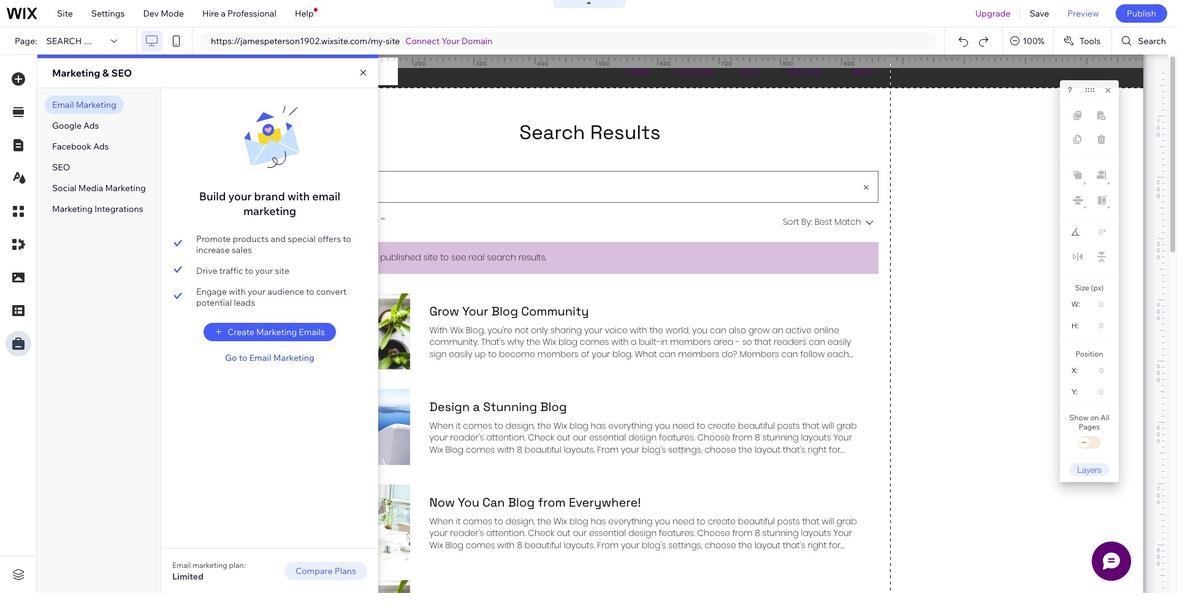 Task type: locate. For each thing, give the bounding box(es) containing it.
None text field
[[1087, 224, 1103, 240], [1085, 362, 1109, 379], [1087, 224, 1103, 240], [1085, 362, 1109, 379]]

2 horizontal spatial email
[[249, 353, 271, 364]]

social media marketing
[[52, 183, 146, 194]]

0 vertical spatial your
[[228, 190, 252, 204]]

your
[[228, 190, 252, 204], [255, 266, 273, 277], [248, 286, 266, 297]]

100% button
[[1003, 28, 1054, 55]]

promote
[[196, 234, 231, 245]]

marketing down brand
[[243, 204, 296, 218]]

None text field
[[1085, 296, 1109, 313], [1086, 318, 1109, 334], [1084, 384, 1109, 400], [1085, 296, 1109, 313], [1086, 318, 1109, 334], [1084, 384, 1109, 400]]

email
[[52, 99, 74, 110], [249, 353, 271, 364], [172, 561, 191, 570]]

with
[[288, 190, 310, 204], [229, 286, 246, 297]]

site
[[57, 8, 73, 19]]

to right offers
[[343, 234, 351, 245]]

limited
[[172, 572, 204, 583]]

your down drive traffic to your site
[[248, 286, 266, 297]]

email up limited
[[172, 561, 191, 570]]

https://jamespeterson1902.wixsite.com/my-
[[211, 36, 386, 47]]

h:
[[1072, 322, 1079, 331]]

your up engage with your audience to convert potential leads
[[255, 266, 273, 277]]

ads right facebook
[[93, 141, 109, 152]]

w:
[[1072, 301, 1081, 309]]

results
[[84, 36, 122, 47]]

marketing integrations
[[52, 204, 143, 215]]

2 vertical spatial your
[[248, 286, 266, 297]]

switch
[[1078, 435, 1102, 452]]

1 horizontal spatial seo
[[111, 67, 132, 79]]

site up audience
[[275, 266, 289, 277]]

marketing inside build your brand with email marketing
[[243, 204, 296, 218]]

your inside engage with your audience to convert potential leads
[[248, 286, 266, 297]]

marketing up limited
[[193, 561, 227, 570]]

connect
[[406, 36, 440, 47]]

1 vertical spatial marketing
[[193, 561, 227, 570]]

1 vertical spatial email
[[249, 353, 271, 364]]

seo right &
[[111, 67, 132, 79]]

email for email marketing plan: limited
[[172, 561, 191, 570]]

compare plans
[[296, 566, 356, 577]]

0 vertical spatial site
[[386, 36, 400, 47]]

your right build
[[228, 190, 252, 204]]

build
[[199, 190, 226, 204]]

1 horizontal spatial marketing
[[243, 204, 296, 218]]

1 horizontal spatial with
[[288, 190, 310, 204]]

seo up social
[[52, 162, 70, 173]]

and
[[271, 234, 286, 245]]

your
[[442, 36, 460, 47]]

marketing
[[52, 67, 100, 79], [76, 99, 116, 110], [105, 183, 146, 194], [52, 204, 93, 215], [256, 327, 297, 338], [273, 353, 315, 364]]

marketing & seo
[[52, 67, 132, 79]]

0 vertical spatial ads
[[84, 120, 99, 131]]

create
[[228, 327, 254, 338]]

show on all pages
[[1070, 413, 1110, 432]]

media
[[78, 183, 103, 194]]

0 horizontal spatial site
[[275, 266, 289, 277]]

go
[[225, 353, 237, 364]]

0 vertical spatial marketing
[[243, 204, 296, 218]]

potential
[[196, 297, 232, 308]]

drive traffic to your site
[[196, 266, 289, 277]]

1 vertical spatial with
[[229, 286, 246, 297]]

publish button
[[1116, 4, 1168, 23]]

0 horizontal spatial with
[[229, 286, 246, 297]]

all
[[1101, 413, 1110, 423]]

go to email marketing button
[[217, 353, 323, 364]]

email marketing plan: limited
[[172, 561, 246, 583]]

email up the google
[[52, 99, 74, 110]]

engage
[[196, 286, 227, 297]]

email down create marketing emails button
[[249, 353, 271, 364]]

products
[[233, 234, 269, 245]]

upgrade
[[976, 8, 1011, 19]]

settings
[[91, 8, 125, 19]]

traffic
[[219, 266, 243, 277]]

marketing up google ads at the left top
[[76, 99, 116, 110]]

0 horizontal spatial email
[[52, 99, 74, 110]]

2 vertical spatial email
[[172, 561, 191, 570]]

email inside "email marketing plan: limited"
[[172, 561, 191, 570]]

professional
[[228, 8, 277, 19]]

marketing up go to email marketing
[[256, 327, 297, 338]]

special
[[288, 234, 316, 245]]

200
[[415, 60, 426, 67]]

engage with your audience to convert potential leads
[[196, 286, 347, 308]]

400
[[538, 60, 549, 67]]

0 vertical spatial with
[[288, 190, 310, 204]]

marketing left &
[[52, 67, 100, 79]]

1 vertical spatial seo
[[52, 162, 70, 173]]

1 horizontal spatial site
[[386, 36, 400, 47]]

to left convert
[[306, 286, 314, 297]]

ads down email marketing
[[84, 120, 99, 131]]

mode
[[161, 8, 184, 19]]

email marketing
[[52, 99, 116, 110]]

site left connect
[[386, 36, 400, 47]]

1 horizontal spatial email
[[172, 561, 191, 570]]

compare
[[296, 566, 333, 577]]

help
[[295, 8, 314, 19]]

a
[[221, 8, 226, 19]]

ads
[[84, 120, 99, 131], [93, 141, 109, 152]]

https://jamespeterson1902.wixsite.com/my-site connect your domain
[[211, 36, 493, 47]]

1 vertical spatial site
[[275, 266, 289, 277]]

with down drive traffic to your site
[[229, 286, 246, 297]]

ads for facebook ads
[[93, 141, 109, 152]]

marketing
[[243, 204, 296, 218], [193, 561, 227, 570]]

compare plans button
[[285, 562, 367, 581]]

plans
[[335, 566, 356, 577]]

with left the email
[[288, 190, 310, 204]]

brand
[[254, 190, 285, 204]]

0 horizontal spatial marketing
[[193, 561, 227, 570]]

to
[[343, 234, 351, 245], [245, 266, 253, 277], [306, 286, 314, 297], [239, 353, 247, 364]]

integrations
[[95, 204, 143, 215]]

1 vertical spatial ads
[[93, 141, 109, 152]]

700
[[722, 60, 733, 67]]

0 vertical spatial email
[[52, 99, 74, 110]]

y:
[[1072, 388, 1078, 397]]

marketing down social
[[52, 204, 93, 215]]

°
[[1104, 228, 1107, 237]]

500
[[599, 60, 610, 67]]



Task type: vqa. For each thing, say whether or not it's contained in the screenshot.
'marketing' to the top
yes



Task type: describe. For each thing, give the bounding box(es) containing it.
with inside build your brand with email marketing
[[288, 190, 310, 204]]

marketing inside button
[[256, 327, 297, 338]]

promote products and special offers to increase sales
[[196, 234, 351, 256]]

0 horizontal spatial seo
[[52, 162, 70, 173]]

convert
[[316, 286, 347, 297]]

publish
[[1127, 8, 1157, 19]]

facebook
[[52, 141, 91, 152]]

social
[[52, 183, 76, 194]]

facebook ads
[[52, 141, 109, 152]]

offers
[[318, 234, 341, 245]]

go to email marketing
[[225, 353, 315, 364]]

0 vertical spatial seo
[[111, 67, 132, 79]]

to right traffic
[[245, 266, 253, 277]]

tools
[[1080, 36, 1101, 47]]

preview button
[[1059, 0, 1109, 27]]

show
[[1070, 413, 1089, 423]]

marketing inside "email marketing plan: limited"
[[193, 561, 227, 570]]

create marketing emails
[[228, 327, 325, 338]]

? button
[[1068, 86, 1072, 94]]

dev
[[143, 8, 159, 19]]

drive
[[196, 266, 217, 277]]

size (px)
[[1075, 283, 1104, 293]]

search
[[1138, 36, 1166, 47]]

google ads
[[52, 120, 99, 131]]

emails
[[299, 327, 325, 338]]

layers button
[[1070, 464, 1109, 477]]

domain
[[462, 36, 493, 47]]

plan:
[[229, 561, 246, 570]]

dev mode
[[143, 8, 184, 19]]

email
[[312, 190, 340, 204]]

1 vertical spatial your
[[255, 266, 273, 277]]

search results
[[46, 36, 122, 47]]

save
[[1030, 8, 1050, 19]]

preview
[[1068, 8, 1100, 19]]

email for email marketing
[[52, 99, 74, 110]]

save button
[[1021, 0, 1059, 27]]

hire a professional
[[202, 8, 277, 19]]

sales
[[232, 245, 252, 256]]

(px)
[[1091, 283, 1104, 293]]

size
[[1075, 283, 1090, 293]]

audience
[[268, 286, 304, 297]]

position
[[1076, 350, 1104, 359]]

marketing up integrations
[[105, 183, 146, 194]]

hire
[[202, 8, 219, 19]]

x:
[[1072, 367, 1079, 375]]

increase
[[196, 245, 230, 256]]

to right go
[[239, 353, 247, 364]]

build your brand with email marketing
[[199, 190, 340, 218]]

create marketing emails button
[[204, 323, 336, 342]]

on
[[1091, 413, 1099, 423]]

google
[[52, 120, 82, 131]]

tools button
[[1054, 28, 1112, 55]]

800
[[783, 60, 794, 67]]

?
[[1068, 86, 1072, 94]]

300
[[476, 60, 487, 67]]

layers
[[1078, 465, 1102, 475]]

900
[[844, 60, 855, 67]]

with inside engage with your audience to convert potential leads
[[229, 286, 246, 297]]

100%
[[1023, 36, 1045, 47]]

search
[[46, 36, 82, 47]]

ads for google ads
[[84, 120, 99, 131]]

your inside build your brand with email marketing
[[228, 190, 252, 204]]

leads
[[234, 297, 255, 308]]

to inside engage with your audience to convert potential leads
[[306, 286, 314, 297]]

&
[[102, 67, 109, 79]]

600
[[660, 60, 671, 67]]

marketing down create marketing emails
[[273, 353, 315, 364]]

to inside promote products and special offers to increase sales
[[343, 234, 351, 245]]

search button
[[1113, 28, 1178, 55]]

pages
[[1079, 423, 1100, 432]]



